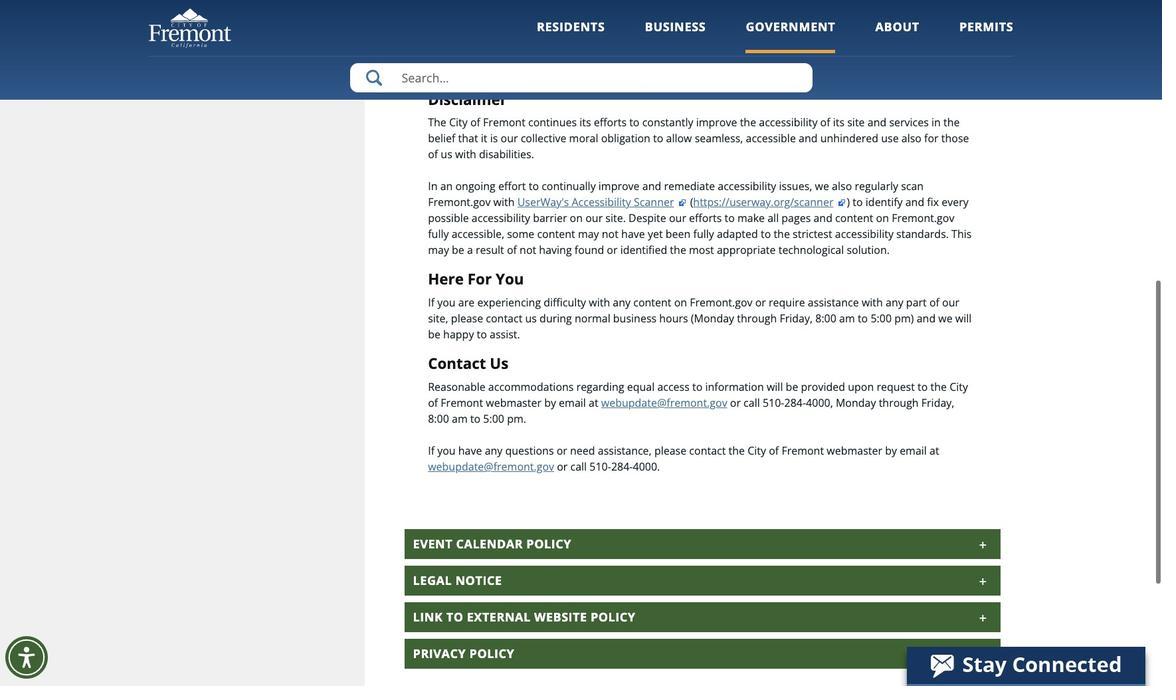 Task type: describe. For each thing, give the bounding box(es) containing it.
the down either
[[695, 47, 711, 62]]

accessible
[[746, 131, 796, 146]]

1 vertical spatial may
[[428, 243, 449, 258]]

bottom
[[714, 47, 751, 62]]

identify
[[866, 195, 903, 210]]

or inside ) to identify and fix every possible accessibility barrier on our site. despite our efforts to make all pages and content on fremont.gov fully accessible, some content may not have yet been fully adapted to the strictest accessibility standards. this may be a result of not having found or identified the most appropriate technological solution.
[[607, 243, 618, 258]]

1 vertical spatial menu
[[562, 47, 591, 62]]

make
[[738, 211, 765, 226]]

either
[[686, 31, 715, 46]]

contact
[[428, 353, 486, 374]]

1 vertical spatial webupdate@fremont.gov link
[[428, 459, 554, 474]]

(
[[690, 195, 694, 210]]

contact inside here for you if you are experiencing difficulty with any content on fremont.gov or require assistance with any part of our site, please contact us during normal business hours (monday through friday, 8:00 am to 5:00 pm) and we will be happy to assist.
[[486, 311, 523, 326]]

triggering
[[917, 47, 965, 62]]

here
[[428, 269, 464, 289]]

assistance
[[808, 295, 859, 310]]

and inside in an ongoing effort to continually improve and remediate accessibility issues, we also regularly scan fremont.gov with
[[643, 179, 662, 194]]

unhindered
[[821, 131, 879, 146]]

technological
[[779, 243, 844, 258]]

510- inside if you have any questions or need assistance, please contact the city of fremont webmaster by email at webupdate@fremont.gov or call 510-284-4000.
[[590, 459, 612, 474]]

found
[[575, 243, 604, 258]]

improve inside in an ongoing effort to continually improve and remediate accessibility issues, we also regularly scan fremont.gov with
[[599, 179, 640, 194]]

be inside ) to identify and fix every possible accessibility barrier on our site. despite our efforts to make all pages and content on fremont.gov fully accessible, some content may not have yet been fully adapted to the strictest accessibility standards. this may be a result of not having found or identified the most appropriate technological solution.
[[452, 243, 465, 258]]

link
[[413, 609, 443, 625]]

yet
[[648, 227, 663, 242]]

an
[[441, 179, 453, 194]]

2 horizontal spatial on
[[877, 211, 890, 226]]

0 vertical spatial webupdate@fremont.gov
[[601, 395, 728, 410]]

access
[[658, 379, 690, 394]]

its left site
[[833, 115, 845, 130]]

allow
[[666, 131, 692, 146]]

our down userway's accessibility scanner
[[586, 211, 603, 226]]

site.
[[606, 211, 626, 226]]

0 horizontal spatial in
[[683, 47, 692, 62]]

to right link
[[447, 609, 464, 625]]

normal
[[575, 311, 611, 326]]

of inside if you have any questions or need assistance, please contact the city of fremont webmaster by email at webupdate@fremont.gov or call 510-284-4000.
[[769, 443, 779, 458]]

all
[[768, 211, 779, 226]]

and up strictest
[[814, 211, 833, 226]]

city inside reasonable accommodations regarding equal access to information will be provided upon request to the city of fremont webmaster by email at
[[950, 379, 969, 394]]

provided
[[801, 379, 846, 394]]

if inside if you have any questions or need assistance, please contact the city of fremont webmaster by email at webupdate@fremont.gov or call 510-284-4000.
[[428, 443, 435, 458]]

the up accessible
[[740, 115, 757, 130]]

pm)
[[895, 311, 914, 326]]

to right access
[[693, 379, 703, 394]]

1 horizontal spatial webupdate@fremont.gov link
[[601, 395, 728, 410]]

you
[[496, 269, 524, 289]]

business link
[[645, 19, 706, 53]]

am inside here for you if you are experiencing difficulty with any content on fremont.gov or require assistance with any part of our site, please contact us during normal business hours (monday through friday, 8:00 am to 5:00 pm) and we will be happy to assist.
[[840, 311, 855, 326]]

5:00 inside here for you if you are experiencing difficulty with any content on fremont.gov or require assistance with any part of our site, please contact us during normal business hours (monday through friday, 8:00 am to 5:00 pm) and we will be happy to assist.
[[871, 311, 892, 326]]

the inside 'enabling the accessibility menu the fremont.gov accessibility menu can be enabled either by hitting the tab key when the page first loads or by clicking the accessibility menu icon that appears in the bottom left corner of the webpage. after triggering the accessibility menu, please wait a moment for the accessibility menu to load in its entirety.'
[[428, 31, 447, 46]]

efforts inside ) to identify and fix every possible accessibility barrier on our site. despite our efforts to make all pages and content on fremont.gov fully accessible, some content may not have yet been fully adapted to the strictest accessibility standards. this may be a result of not having found or identified the most appropriate technological solution.
[[689, 211, 722, 226]]

have inside if you have any questions or need assistance, please contact the city of fremont webmaster by email at webupdate@fremont.gov or call 510-284-4000.
[[459, 443, 482, 458]]

site
[[848, 115, 865, 130]]

been
[[666, 227, 691, 242]]

in inside 'the city of fremont continues its efforts to constantly improve the accessibility of its site and services in the belief that it is our collective moral obligation to allow seamless, accessible and unhindered use also for those of us with disabilities.'
[[932, 115, 941, 130]]

of inside 'enabling the accessibility menu the fremont.gov accessibility menu can be enabled either by hitting the tab key when the page first loads or by clicking the accessibility menu icon that appears in the bottom left corner of the webpage. after triggering the accessibility menu, please wait a moment for the accessibility menu to load in its entirety.'
[[808, 47, 818, 62]]

https://userway.org/scanner
[[694, 195, 834, 210]]

key
[[805, 31, 822, 46]]

4000,
[[806, 395, 834, 410]]

with right assistance
[[862, 295, 883, 310]]

belief
[[428, 131, 456, 146]]

please inside here for you if you are experiencing difficulty with any content on fremont.gov or require assistance with any part of our site, please contact us during normal business hours (monday through friday, 8:00 am to 5:00 pm) and we will be happy to assist.
[[451, 311, 483, 326]]

require
[[769, 295, 806, 310]]

to up adapted
[[725, 211, 735, 226]]

issues,
[[779, 179, 813, 194]]

the right enabling
[[496, 5, 521, 25]]

efforts inside 'the city of fremont continues its efforts to constantly improve the accessibility of its site and services in the belief that it is our collective moral obligation to allow seamless, accessible and unhindered use also for those of us with disabilities.'
[[594, 115, 627, 130]]

or call 510-284-4000, monday through friday, 8:00 am to 5:00 pm.
[[428, 395, 955, 426]]

a inside 'enabling the accessibility menu the fremont.gov accessibility menu can be enabled either by hitting the tab key when the page first loads or by clicking the accessibility menu icon that appears in the bottom left corner of the webpage. after triggering the accessibility menu, please wait a moment for the accessibility menu to load in its entirety.'
[[601, 63, 607, 78]]

to up obligation
[[630, 115, 640, 130]]

and up use
[[868, 115, 887, 130]]

2 horizontal spatial any
[[886, 295, 904, 310]]

please inside if you have any questions or need assistance, please contact the city of fremont webmaster by email at webupdate@fremont.gov or call 510-284-4000.
[[655, 443, 687, 458]]

please inside 'enabling the accessibility menu the fremont.gov accessibility menu can be enabled either by hitting the tab key when the page first loads or by clicking the accessibility menu icon that appears in the bottom left corner of the webpage. after triggering the accessibility menu, please wait a moment for the accessibility menu to load in its entirety.'
[[543, 63, 575, 78]]

will inside reasonable accommodations regarding equal access to information will be provided upon request to the city of fremont webmaster by email at
[[767, 379, 783, 394]]

2 horizontal spatial content
[[836, 211, 874, 226]]

the down appears
[[672, 63, 688, 78]]

page
[[874, 31, 898, 46]]

)
[[847, 195, 850, 210]]

to right )
[[853, 195, 863, 210]]

friday, inside or call 510-284-4000, monday through friday, 8:00 am to 5:00 pm.
[[922, 395, 955, 410]]

and down scan
[[906, 195, 925, 210]]

also inside in an ongoing effort to continually improve and remediate accessibility issues, we also regularly scan fremont.gov with
[[832, 179, 852, 194]]

use
[[882, 131, 899, 146]]

to down assistance
[[858, 311, 868, 326]]

enabled
[[643, 31, 683, 46]]

you inside if you have any questions or need assistance, please contact the city of fremont webmaster by email at webupdate@fremont.gov or call 510-284-4000.
[[438, 443, 456, 458]]

1 vertical spatial accessibility
[[572, 195, 631, 210]]

fremont inside if you have any questions or need assistance, please contact the city of fremont webmaster by email at webupdate@fremont.gov or call 510-284-4000.
[[782, 443, 824, 458]]

with up normal
[[589, 295, 610, 310]]

city inside if you have any questions or need assistance, please contact the city of fremont webmaster by email at webupdate@fremont.gov or call 510-284-4000.
[[748, 443, 767, 458]]

webmaster inside if you have any questions or need assistance, please contact the city of fremont webmaster by email at webupdate@fremont.gov or call 510-284-4000.
[[827, 443, 883, 458]]

improve inside 'the city of fremont continues its efforts to constantly improve the accessibility of its site and services in the belief that it is our collective moral obligation to allow seamless, accessible and unhindered use also for those of us with disabilities.'
[[696, 115, 738, 130]]

the up the those
[[944, 115, 960, 130]]

the inside if you have any questions or need assistance, please contact the city of fremont webmaster by email at webupdate@fremont.gov or call 510-284-4000.
[[729, 443, 745, 458]]

disabilities.
[[479, 147, 534, 162]]

privacy
[[413, 645, 466, 661]]

upon
[[848, 379, 874, 394]]

effort
[[499, 179, 526, 194]]

continues
[[529, 115, 577, 130]]

assist.
[[490, 327, 520, 342]]

us inside 'the city of fremont continues its efforts to constantly improve the accessibility of its site and services in the belief that it is our collective moral obligation to allow seamless, accessible and unhindered use also for those of us with disabilities.'
[[441, 147, 453, 162]]

continually
[[542, 179, 596, 194]]

(monday
[[691, 311, 735, 326]]

friday, inside here for you if you are experiencing difficulty with any content on fremont.gov or require assistance with any part of our site, please contact us during normal business hours (monday through friday, 8:00 am to 5:00 pm) and we will be happy to assist.
[[780, 311, 813, 326]]

to right the request
[[918, 379, 928, 394]]

1 vertical spatial not
[[520, 243, 537, 258]]

its up moral
[[580, 115, 591, 130]]

tab
[[786, 31, 803, 46]]

contact us
[[428, 353, 509, 374]]

enabling the accessibility menu the fremont.gov accessibility menu can be enabled either by hitting the tab key when the page first loads or by clicking the accessibility menu icon that appears in the bottom left corner of the webpage. after triggering the accessibility menu, please wait a moment for the accessibility menu to load in its entirety.
[[428, 5, 965, 78]]

about link
[[876, 19, 920, 53]]

any inside if you have any questions or need assistance, please contact the city of fremont webmaster by email at webupdate@fremont.gov or call 510-284-4000.
[[485, 443, 503, 458]]

assistance,
[[598, 443, 652, 458]]

monday
[[836, 395, 877, 410]]

our up been
[[669, 211, 687, 226]]

fremont.gov inside in an ongoing effort to continually improve and remediate accessibility issues, we also regularly scan fremont.gov with
[[428, 195, 491, 210]]

strictest
[[793, 227, 833, 242]]

the down clicking
[[428, 63, 445, 78]]

accessibility inside 'the city of fremont continues its efforts to constantly improve the accessibility of its site and services in the belief that it is our collective moral obligation to allow seamless, accessible and unhindered use also for those of us with disabilities.'
[[759, 115, 818, 130]]

to down constantly
[[654, 131, 664, 146]]

0 horizontal spatial content
[[537, 227, 576, 242]]

1 horizontal spatial not
[[602, 227, 619, 242]]

the down when
[[820, 47, 837, 62]]

at inside if you have any questions or need assistance, please contact the city of fremont webmaster by email at webupdate@fremont.gov or call 510-284-4000.
[[930, 443, 940, 458]]

us
[[490, 353, 509, 374]]

have inside ) to identify and fix every possible accessibility barrier on our site. despite our efforts to make all pages and content on fremont.gov fully accessible, some content may not have yet been fully adapted to the strictest accessibility standards. this may be a result of not having found or identified the most appropriate technological solution.
[[622, 227, 645, 242]]

corner
[[772, 47, 805, 62]]

the up the "webpage."
[[855, 31, 871, 46]]

first
[[901, 31, 920, 46]]

to down all
[[761, 227, 771, 242]]

( https://userway.org/scanner
[[688, 195, 834, 210]]

0 horizontal spatial on
[[570, 211, 583, 226]]

fremont.gov inside here for you if you are experiencing difficulty with any content on fremont.gov or require assistance with any part of our site, please contact us during normal business hours (monday through friday, 8:00 am to 5:00 pm) and we will be happy to assist.
[[690, 295, 753, 310]]

to left assist.
[[477, 327, 487, 342]]

business
[[645, 19, 706, 35]]

residents link
[[537, 19, 605, 53]]

here for you if you are experiencing difficulty with any content on fremont.gov or require assistance with any part of our site, please contact us during normal business hours (monday through friday, 8:00 am to 5:00 pm) and we will be happy to assist.
[[428, 269, 972, 342]]

1 horizontal spatial any
[[613, 295, 631, 310]]

stay connected image
[[907, 647, 1145, 684]]

the inside reasonable accommodations regarding equal access to information will be provided upon request to the city of fremont webmaster by email at
[[931, 379, 947, 394]]

userway's
[[518, 195, 569, 210]]

its inside 'enabling the accessibility menu the fremont.gov accessibility menu can be enabled either by hitting the tab key when the page first loads or by clicking the accessibility menu icon that appears in the bottom left corner of the webpage. after triggering the accessibility menu, please wait a moment for the accessibility menu to load in its entirety.'
[[833, 63, 845, 78]]

0 vertical spatial may
[[578, 227, 599, 242]]

https://userway.org/scanner link
[[694, 195, 847, 210]]

1 vertical spatial policy
[[591, 609, 636, 625]]

by left clicking
[[428, 47, 440, 62]]

if inside here for you if you are experiencing difficulty with any content on fremont.gov or require assistance with any part of our site, please contact us during normal business hours (monday through friday, 8:00 am to 5:00 pm) and we will be happy to assist.
[[428, 295, 435, 310]]

to inside 'enabling the accessibility menu the fremont.gov accessibility menu can be enabled either by hitting the tab key when the page first loads or by clicking the accessibility menu icon that appears in the bottom left corner of the webpage. after triggering the accessibility menu, please wait a moment for the accessibility menu to load in its entirety.'
[[784, 63, 794, 78]]

4000.
[[633, 459, 660, 474]]

services
[[890, 115, 929, 130]]

loads
[[923, 31, 950, 46]]

1 fully from the left
[[428, 227, 449, 242]]

ongoing
[[456, 179, 496, 194]]

userway's accessibility scanner
[[518, 195, 674, 210]]

in
[[428, 179, 438, 194]]

hitting
[[733, 31, 765, 46]]

of inside here for you if you are experiencing difficulty with any content on fremont.gov or require assistance with any part of our site, please contact us during normal business hours (monday through friday, 8:00 am to 5:00 pm) and we will be happy to assist.
[[930, 295, 940, 310]]

standards.
[[897, 227, 949, 242]]

0 vertical spatial menu
[[576, 31, 605, 46]]

our inside 'the city of fremont continues its efforts to constantly improve the accessibility of its site and services in the belief that it is our collective moral obligation to allow seamless, accessible and unhindered use also for those of us with disabilities.'
[[501, 131, 518, 146]]

part
[[907, 295, 927, 310]]

government
[[746, 19, 836, 35]]

remediate
[[664, 179, 715, 194]]

constantly
[[643, 115, 694, 130]]

and right accessible
[[799, 131, 818, 146]]

in an ongoing effort to continually improve and remediate accessibility issues, we also regularly scan fremont.gov with
[[428, 179, 924, 210]]

possible
[[428, 211, 469, 226]]

and inside here for you if you are experiencing difficulty with any content on fremont.gov or require assistance with any part of our site, please contact us during normal business hours (monday through friday, 8:00 am to 5:00 pm) and we will be happy to assist.
[[917, 311, 936, 326]]

regarding
[[577, 379, 625, 394]]

the right clicking
[[482, 47, 498, 62]]



Task type: locate. For each thing, give the bounding box(es) containing it.
through inside or call 510-284-4000, monday through friday, 8:00 am to 5:00 pm.
[[879, 395, 919, 410]]

to down corner
[[784, 63, 794, 78]]

you up site,
[[438, 295, 456, 310]]

accessibility
[[515, 31, 573, 46], [501, 47, 559, 62], [447, 63, 506, 78], [691, 63, 750, 78], [759, 115, 818, 130], [718, 179, 777, 194], [472, 211, 530, 226], [836, 227, 894, 242]]

1 horizontal spatial on
[[675, 295, 687, 310]]

equal
[[627, 379, 655, 394]]

) to identify and fix every possible accessibility barrier on our site. despite our efforts to make all pages and content on fremont.gov fully accessible, some content may not have yet been fully adapted to the strictest accessibility standards. this may be a result of not having found or identified the most appropriate technological solution.
[[428, 195, 972, 258]]

policy down 'external'
[[470, 645, 515, 661]]

the down or call 510-284-4000, monday through friday, 8:00 am to 5:00 pm.
[[729, 443, 745, 458]]

webupdate@fremont.gov
[[601, 395, 728, 410], [428, 459, 554, 474]]

call inside if you have any questions or need assistance, please contact the city of fremont webmaster by email at webupdate@fremont.gov or call 510-284-4000.
[[571, 459, 587, 474]]

0 vertical spatial call
[[744, 395, 760, 410]]

scan
[[902, 179, 924, 194]]

2 you from the top
[[438, 443, 456, 458]]

2 vertical spatial content
[[634, 295, 672, 310]]

510-
[[763, 395, 785, 410], [590, 459, 612, 474]]

please
[[543, 63, 575, 78], [451, 311, 483, 326], [655, 443, 687, 458]]

0 vertical spatial content
[[836, 211, 874, 226]]

am down reasonable
[[452, 411, 468, 426]]

identified
[[621, 243, 668, 258]]

may up found
[[578, 227, 599, 242]]

1 horizontal spatial will
[[956, 311, 972, 326]]

1 horizontal spatial have
[[622, 227, 645, 242]]

fix
[[928, 195, 939, 210]]

legal
[[413, 572, 452, 588]]

be right can
[[628, 31, 641, 46]]

website
[[534, 609, 587, 625]]

5:00
[[871, 311, 892, 326], [484, 411, 505, 426]]

for inside 'enabling the accessibility menu the fremont.gov accessibility menu can be enabled either by hitting the tab key when the page first loads or by clicking the accessibility menu icon that appears in the bottom left corner of the webpage. after triggering the accessibility menu, please wait a moment for the accessibility menu to load in its entirety.'
[[655, 63, 669, 78]]

contact down or call 510-284-4000, monday through friday, 8:00 am to 5:00 pm.
[[690, 443, 726, 458]]

at inside reasonable accommodations regarding equal access to information will be provided upon request to the city of fremont webmaster by email at
[[589, 395, 599, 410]]

userway's accessibility scanner link
[[518, 195, 688, 210]]

1 horizontal spatial we
[[939, 311, 953, 326]]

to inside in an ongoing effort to continually improve and remediate accessibility issues, we also regularly scan fremont.gov with
[[529, 179, 539, 194]]

experiencing
[[478, 295, 541, 310]]

am down assistance
[[840, 311, 855, 326]]

fremont.gov up possible
[[428, 195, 491, 210]]

improve up seamless,
[[696, 115, 738, 130]]

2 vertical spatial please
[[655, 443, 687, 458]]

1 vertical spatial 8:00
[[428, 411, 449, 426]]

1 the from the top
[[428, 31, 447, 46]]

to inside or call 510-284-4000, monday through friday, 8:00 am to 5:00 pm.
[[471, 411, 481, 426]]

need
[[570, 443, 595, 458]]

seamless,
[[695, 131, 744, 146]]

8:00 inside here for you if you are experiencing difficulty with any content on fremont.gov or require assistance with any part of our site, please contact us during normal business hours (monday through friday, 8:00 am to 5:00 pm) and we will be happy to assist.
[[816, 311, 837, 326]]

also inside 'the city of fremont continues its efforts to constantly improve the accessibility of its site and services in the belief that it is our collective moral obligation to allow seamless, accessible and unhindered use also for those of us with disabilities.'
[[902, 131, 922, 146]]

not down site.
[[602, 227, 619, 242]]

0 vertical spatial for
[[655, 63, 669, 78]]

0 vertical spatial in
[[683, 47, 692, 62]]

fremont down 4000,
[[782, 443, 824, 458]]

our inside here for you if you are experiencing difficulty with any content on fremont.gov or require assistance with any part of our site, please contact us during normal business hours (monday through friday, 8:00 am to 5:00 pm) and we will be happy to assist.
[[943, 295, 960, 310]]

1 horizontal spatial webupdate@fremont.gov
[[601, 395, 728, 410]]

and down part
[[917, 311, 936, 326]]

load
[[797, 63, 819, 78]]

2 horizontal spatial in
[[932, 115, 941, 130]]

1 horizontal spatial at
[[930, 443, 940, 458]]

of inside ) to identify and fix every possible accessibility barrier on our site. despite our efforts to make all pages and content on fremont.gov fully accessible, some content may not have yet been fully adapted to the strictest accessibility standards. this may be a result of not having found or identified the most appropriate technological solution.
[[507, 243, 517, 258]]

the down been
[[670, 243, 687, 258]]

8:00 down assistance
[[816, 311, 837, 326]]

fremont inside 'the city of fremont continues its efforts to constantly improve the accessibility of its site and services in the belief that it is our collective moral obligation to allow seamless, accessible and unhindered use also for those of us with disabilities.'
[[483, 115, 526, 130]]

1 horizontal spatial webmaster
[[827, 443, 883, 458]]

0 horizontal spatial we
[[815, 179, 830, 194]]

accessibility up can
[[525, 5, 617, 25]]

1 vertical spatial content
[[537, 227, 576, 242]]

with inside 'the city of fremont continues its efforts to constantly improve the accessibility of its site and services in the belief that it is our collective moral obligation to allow seamless, accessible and unhindered use also for those of us with disabilities.'
[[455, 147, 477, 162]]

0 vertical spatial friday,
[[780, 311, 813, 326]]

1 horizontal spatial us
[[526, 311, 537, 326]]

1 vertical spatial 284-
[[612, 459, 633, 474]]

calendar
[[456, 536, 523, 552]]

you down reasonable
[[438, 443, 456, 458]]

on down userway's accessibility scanner
[[570, 211, 583, 226]]

for left the those
[[925, 131, 939, 146]]

1 vertical spatial improve
[[599, 179, 640, 194]]

menu
[[576, 31, 605, 46], [562, 47, 591, 62], [753, 63, 781, 78]]

fremont.gov inside 'enabling the accessibility menu the fremont.gov accessibility menu can be enabled either by hitting the tab key when the page first loads or by clicking the accessibility menu icon that appears in the bottom left corner of the webpage. after triggering the accessibility menu, please wait a moment for the accessibility menu to load in its entirety.'
[[449, 31, 512, 46]]

reasonable accommodations regarding equal access to information will be provided upon request to the city of fremont webmaster by email at
[[428, 379, 969, 410]]

to
[[784, 63, 794, 78], [630, 115, 640, 130], [654, 131, 664, 146], [529, 179, 539, 194], [853, 195, 863, 210], [725, 211, 735, 226], [761, 227, 771, 242], [858, 311, 868, 326], [477, 327, 487, 342], [693, 379, 703, 394], [918, 379, 928, 394], [471, 411, 481, 426], [447, 609, 464, 625]]

to up the userway's
[[529, 179, 539, 194]]

284- inside if you have any questions or need assistance, please contact the city of fremont webmaster by email at webupdate@fremont.gov or call 510-284-4000.
[[612, 459, 633, 474]]

city inside 'the city of fremont continues its efforts to constantly improve the accessibility of its site and services in the belief that it is our collective moral obligation to allow seamless, accessible and unhindered use also for those of us with disabilities.'
[[449, 115, 468, 130]]

by down the request
[[886, 443, 897, 458]]

1 horizontal spatial am
[[840, 311, 855, 326]]

about
[[876, 19, 920, 35]]

also down the services
[[902, 131, 922, 146]]

we right issues,
[[815, 179, 830, 194]]

policy right calendar
[[527, 536, 572, 552]]

appropriate
[[717, 243, 776, 258]]

that up moment
[[617, 47, 637, 62]]

moral
[[569, 131, 599, 146]]

0 vertical spatial 510-
[[763, 395, 785, 410]]

accessibility inside 'enabling the accessibility menu the fremont.gov accessibility menu can be enabled either by hitting the tab key when the page first loads or by clicking the accessibility menu icon that appears in the bottom left corner of the webpage. after triggering the accessibility menu, please wait a moment for the accessibility menu to load in its entirety.'
[[525, 5, 617, 25]]

0 vertical spatial at
[[589, 395, 599, 410]]

or inside 'enabling the accessibility menu the fremont.gov accessibility menu can be enabled either by hitting the tab key when the page first loads or by clicking the accessibility menu icon that appears in the bottom left corner of the webpage. after triggering the accessibility menu, please wait a moment for the accessibility menu to load in its entirety.'
[[953, 31, 963, 46]]

we inside in an ongoing effort to continually improve and remediate accessibility issues, we also regularly scan fremont.gov with
[[815, 179, 830, 194]]

be inside reasonable accommodations regarding equal access to information will be provided upon request to the city of fremont webmaster by email at
[[786, 379, 799, 394]]

2 horizontal spatial policy
[[591, 609, 636, 625]]

content up business in the right top of the page
[[634, 295, 672, 310]]

that inside 'enabling the accessibility menu the fremont.gov accessibility menu can be enabled either by hitting the tab key when the page first loads or by clicking the accessibility menu icon that appears in the bottom left corner of the webpage. after triggering the accessibility menu, please wait a moment for the accessibility menu to load in its entirety.'
[[617, 47, 637, 62]]

0 horizontal spatial webupdate@fremont.gov
[[428, 459, 554, 474]]

be left 'provided'
[[786, 379, 799, 394]]

disclaimer
[[428, 89, 507, 110]]

efforts
[[594, 115, 627, 130], [689, 211, 722, 226]]

the
[[428, 31, 447, 46], [428, 115, 447, 130]]

please left wait
[[543, 63, 575, 78]]

1 horizontal spatial 284-
[[785, 395, 806, 410]]

for
[[655, 63, 669, 78], [925, 131, 939, 146]]

5:00 inside or call 510-284-4000, monday through friday, 8:00 am to 5:00 pm.
[[484, 411, 505, 426]]

email down the request
[[900, 443, 927, 458]]

may up here
[[428, 243, 449, 258]]

0 horizontal spatial contact
[[486, 311, 523, 326]]

1 horizontal spatial may
[[578, 227, 599, 242]]

0 vertical spatial am
[[840, 311, 855, 326]]

and
[[868, 115, 887, 130], [799, 131, 818, 146], [643, 179, 662, 194], [906, 195, 925, 210], [814, 211, 833, 226], [917, 311, 936, 326]]

0 vertical spatial contact
[[486, 311, 523, 326]]

0 vertical spatial a
[[601, 63, 607, 78]]

contact up assist.
[[486, 311, 523, 326]]

510- down information
[[763, 395, 785, 410]]

fully up most
[[694, 227, 715, 242]]

1 horizontal spatial 5:00
[[871, 311, 892, 326]]

menu down left
[[753, 63, 781, 78]]

external
[[467, 609, 531, 625]]

us inside here for you if you are experiencing difficulty with any content on fremont.gov or require assistance with any part of our site, please contact us during normal business hours (monday through friday, 8:00 am to 5:00 pm) and we will be happy to assist.
[[526, 311, 537, 326]]

0 horizontal spatial city
[[449, 115, 468, 130]]

will
[[956, 311, 972, 326], [767, 379, 783, 394]]

fremont
[[483, 115, 526, 130], [441, 395, 483, 410], [782, 443, 824, 458]]

also up )
[[832, 179, 852, 194]]

1 horizontal spatial 8:00
[[816, 311, 837, 326]]

1 horizontal spatial for
[[925, 131, 939, 146]]

1 horizontal spatial in
[[821, 63, 831, 78]]

by inside reasonable accommodations regarding equal access to information will be provided upon request to the city of fremont webmaster by email at
[[545, 395, 556, 410]]

it
[[481, 131, 488, 146]]

0 horizontal spatial call
[[571, 459, 587, 474]]

the left tab
[[767, 31, 784, 46]]

in
[[683, 47, 692, 62], [821, 63, 831, 78], [932, 115, 941, 130]]

the up belief
[[428, 115, 447, 130]]

0 horizontal spatial not
[[520, 243, 537, 258]]

2 vertical spatial in
[[932, 115, 941, 130]]

fremont.gov up clicking
[[449, 31, 512, 46]]

that inside 'the city of fremont continues its efforts to constantly improve the accessibility of its site and services in the belief that it is our collective moral obligation to allow seamless, accessible and unhindered use also for those of us with disabilities.'
[[458, 131, 478, 146]]

8:00 down reasonable
[[428, 411, 449, 426]]

0 vertical spatial also
[[902, 131, 922, 146]]

1 horizontal spatial please
[[543, 63, 575, 78]]

through down the request
[[879, 395, 919, 410]]

1 vertical spatial 5:00
[[484, 411, 505, 426]]

fremont up is
[[483, 115, 526, 130]]

2 vertical spatial menu
[[753, 63, 781, 78]]

0 horizontal spatial fully
[[428, 227, 449, 242]]

1 vertical spatial through
[[879, 395, 919, 410]]

1 horizontal spatial policy
[[527, 536, 572, 552]]

friday,
[[780, 311, 813, 326], [922, 395, 955, 410]]

fremont.gov inside ) to identify and fix every possible accessibility barrier on our site. despite our efforts to make all pages and content on fremont.gov fully accessible, some content may not have yet been fully adapted to the strictest accessibility standards. this may be a result of not having found or identified the most appropriate technological solution.
[[892, 211, 955, 226]]

that
[[617, 47, 637, 62], [458, 131, 478, 146]]

0 horizontal spatial for
[[655, 63, 669, 78]]

8:00 inside or call 510-284-4000, monday through friday, 8:00 am to 5:00 pm.
[[428, 411, 449, 426]]

1 horizontal spatial that
[[617, 47, 637, 62]]

please down are
[[451, 311, 483, 326]]

0 vertical spatial please
[[543, 63, 575, 78]]

its down the "webpage."
[[833, 63, 845, 78]]

with
[[455, 147, 477, 162], [494, 195, 515, 210], [589, 295, 610, 310], [862, 295, 883, 310]]

510- inside or call 510-284-4000, monday through friday, 8:00 am to 5:00 pm.
[[763, 395, 785, 410]]

2 fully from the left
[[694, 227, 715, 242]]

for inside 'the city of fremont continues its efforts to constantly improve the accessibility of its site and services in the belief that it is our collective moral obligation to allow seamless, accessible and unhindered use also for those of us with disabilities.'
[[925, 131, 939, 146]]

0 horizontal spatial 8:00
[[428, 411, 449, 426]]

accommodations
[[489, 379, 574, 394]]

0 horizontal spatial friday,
[[780, 311, 813, 326]]

in right the services
[[932, 115, 941, 130]]

menu,
[[509, 63, 540, 78]]

webupdate@fremont.gov down access
[[601, 395, 728, 410]]

webupdate@fremont.gov down questions
[[428, 459, 554, 474]]

0 horizontal spatial 510-
[[590, 459, 612, 474]]

content down )
[[836, 211, 874, 226]]

in right load
[[821, 63, 831, 78]]

0 horizontal spatial any
[[485, 443, 503, 458]]

we
[[815, 179, 830, 194], [939, 311, 953, 326]]

0 vertical spatial us
[[441, 147, 453, 162]]

we inside here for you if you are experiencing difficulty with any content on fremont.gov or require assistance with any part of our site, please contact us during normal business hours (monday through friday, 8:00 am to 5:00 pm) and we will be happy to assist.
[[939, 311, 953, 326]]

clicking
[[443, 47, 479, 62]]

by down accommodations
[[545, 395, 556, 410]]

notice
[[456, 572, 502, 588]]

some
[[507, 227, 535, 242]]

barrier
[[533, 211, 567, 226]]

moment
[[610, 63, 652, 78]]

will inside here for you if you are experiencing difficulty with any content on fremont.gov or require assistance with any part of our site, please contact us during normal business hours (monday through friday, 8:00 am to 5:00 pm) and we will be happy to assist.
[[956, 311, 972, 326]]

2 the from the top
[[428, 115, 447, 130]]

for
[[468, 269, 492, 289]]

have up identified
[[622, 227, 645, 242]]

be inside 'enabling the accessibility menu the fremont.gov accessibility menu can be enabled either by hitting the tab key when the page first loads or by clicking the accessibility menu icon that appears in the bottom left corner of the webpage. after triggering the accessibility menu, please wait a moment for the accessibility menu to load in its entirety.'
[[628, 31, 641, 46]]

email down 'regarding'
[[559, 395, 586, 410]]

am inside or call 510-284-4000, monday through friday, 8:00 am to 5:00 pm.
[[452, 411, 468, 426]]

0 vertical spatial 5:00
[[871, 311, 892, 326]]

menu up wait
[[562, 47, 591, 62]]

1 vertical spatial also
[[832, 179, 852, 194]]

or inside here for you if you are experiencing difficulty with any content on fremont.gov or require assistance with any part of our site, please contact us during normal business hours (monday through friday, 8:00 am to 5:00 pm) and we will be happy to assist.
[[756, 295, 766, 310]]

0 vertical spatial 8:00
[[816, 311, 837, 326]]

left
[[754, 47, 770, 62]]

its
[[833, 63, 845, 78], [580, 115, 591, 130], [833, 115, 845, 130]]

1 horizontal spatial efforts
[[689, 211, 722, 226]]

0 vertical spatial city
[[449, 115, 468, 130]]

fremont.gov up (monday
[[690, 295, 753, 310]]

regularly
[[855, 179, 899, 194]]

are
[[459, 295, 475, 310]]

after
[[890, 47, 914, 62]]

1 you from the top
[[438, 295, 456, 310]]

1 vertical spatial for
[[925, 131, 939, 146]]

content up the having
[[537, 227, 576, 242]]

email inside reasonable accommodations regarding equal access to information will be provided upon request to the city of fremont webmaster by email at
[[559, 395, 586, 410]]

or
[[953, 31, 963, 46], [607, 243, 618, 258], [756, 295, 766, 310], [730, 395, 741, 410], [557, 443, 568, 458], [557, 459, 568, 474]]

1 vertical spatial will
[[767, 379, 783, 394]]

8:00
[[816, 311, 837, 326], [428, 411, 449, 426]]

through inside here for you if you are experiencing difficulty with any content on fremont.gov or require assistance with any part of our site, please contact us during normal business hours (monday through friday, 8:00 am to 5:00 pm) and we will be happy to assist.
[[737, 311, 777, 326]]

0 horizontal spatial may
[[428, 243, 449, 258]]

webupdate@fremont.gov link down questions
[[428, 459, 554, 474]]

menu up icon
[[576, 31, 605, 46]]

be
[[628, 31, 641, 46], [452, 243, 465, 258], [428, 327, 441, 342], [786, 379, 799, 394]]

0 vertical spatial improve
[[696, 115, 738, 130]]

am
[[840, 311, 855, 326], [452, 411, 468, 426]]

call inside or call 510-284-4000, monday through friday, 8:00 am to 5:00 pm.
[[744, 395, 760, 410]]

Search text field
[[350, 63, 813, 92]]

a down icon
[[601, 63, 607, 78]]

1 vertical spatial call
[[571, 459, 587, 474]]

contact inside if you have any questions or need assistance, please contact the city of fremont webmaster by email at webupdate@fremont.gov or call 510-284-4000.
[[690, 443, 726, 458]]

tab list
[[405, 0, 1001, 669]]

call down information
[[744, 395, 760, 410]]

the inside 'the city of fremont continues its efforts to constantly improve the accessibility of its site and services in the belief that it is our collective moral obligation to allow seamless, accessible and unhindered use also for those of us with disabilities.'
[[428, 115, 447, 130]]

any left questions
[[485, 443, 503, 458]]

0 vertical spatial the
[[428, 31, 447, 46]]

2 vertical spatial policy
[[470, 645, 515, 661]]

0 horizontal spatial policy
[[470, 645, 515, 661]]

1 vertical spatial in
[[821, 63, 831, 78]]

webmaster inside reasonable accommodations regarding equal access to information will be provided upon request to the city of fremont webmaster by email at
[[486, 395, 542, 410]]

request
[[877, 379, 915, 394]]

webupdate@fremont.gov link down access
[[601, 395, 728, 410]]

can
[[608, 31, 625, 46]]

0 vertical spatial have
[[622, 227, 645, 242]]

1 horizontal spatial 510-
[[763, 395, 785, 410]]

entirety.
[[848, 63, 889, 78]]

having
[[539, 243, 572, 258]]

5:00 left pm) at right
[[871, 311, 892, 326]]

be inside here for you if you are experiencing difficulty with any content on fremont.gov or require assistance with any part of our site, please contact us during normal business hours (monday through friday, 8:00 am to 5:00 pm) and we will be happy to assist.
[[428, 327, 441, 342]]

a inside ) to identify and fix every possible accessibility barrier on our site. despite our efforts to make all pages and content on fremont.gov fully accessible, some content may not have yet been fully adapted to the strictest accessibility standards. this may be a result of not having found or identified the most appropriate technological solution.
[[467, 243, 473, 258]]

is
[[490, 131, 498, 146]]

a
[[601, 63, 607, 78], [467, 243, 473, 258]]

1 vertical spatial we
[[939, 311, 953, 326]]

0 horizontal spatial that
[[458, 131, 478, 146]]

1 vertical spatial the
[[428, 115, 447, 130]]

1 vertical spatial have
[[459, 443, 482, 458]]

1 if from the top
[[428, 295, 435, 310]]

of inside reasonable accommodations regarding equal access to information will be provided upon request to the city of fremont webmaster by email at
[[428, 395, 438, 410]]

fremont down reasonable
[[441, 395, 483, 410]]

accessibility up site.
[[572, 195, 631, 210]]

with down belief
[[455, 147, 477, 162]]

wait
[[578, 63, 599, 78]]

event
[[413, 536, 453, 552]]

most
[[689, 243, 715, 258]]

5:00 left the pm.
[[484, 411, 505, 426]]

1 vertical spatial email
[[900, 443, 927, 458]]

collective
[[521, 131, 567, 146]]

pm.
[[507, 411, 526, 426]]

the right the request
[[931, 379, 947, 394]]

reasonable
[[428, 379, 486, 394]]

2 vertical spatial fremont
[[782, 443, 824, 458]]

2 if from the top
[[428, 443, 435, 458]]

284- down 'provided'
[[785, 395, 806, 410]]

difficulty
[[544, 295, 586, 310]]

0 horizontal spatial have
[[459, 443, 482, 458]]

accessibility inside in an ongoing effort to continually improve and remediate accessibility issues, we also regularly scan fremont.gov with
[[718, 179, 777, 194]]

0 horizontal spatial am
[[452, 411, 468, 426]]

by up bottom
[[718, 31, 730, 46]]

0 horizontal spatial 5:00
[[484, 411, 505, 426]]

by inside if you have any questions or need assistance, please contact the city of fremont webmaster by email at webupdate@fremont.gov or call 510-284-4000.
[[886, 443, 897, 458]]

questions
[[506, 443, 554, 458]]

0 vertical spatial that
[[617, 47, 637, 62]]

efforts up obligation
[[594, 115, 627, 130]]

accessible,
[[452, 227, 505, 242]]

284- inside or call 510-284-4000, monday through friday, 8:00 am to 5:00 pm.
[[785, 395, 806, 410]]

that left it at the left top of the page
[[458, 131, 478, 146]]

0 horizontal spatial at
[[589, 395, 599, 410]]

through down require
[[737, 311, 777, 326]]

we right pm) at right
[[939, 311, 953, 326]]

during
[[540, 311, 572, 326]]

content inside here for you if you are experiencing difficulty with any content on fremont.gov or require assistance with any part of our site, please contact us during normal business hours (monday through friday, 8:00 am to 5:00 pm) and we will be happy to assist.
[[634, 295, 672, 310]]

have left questions
[[459, 443, 482, 458]]

fremont inside reasonable accommodations regarding equal access to information will be provided upon request to the city of fremont webmaster by email at
[[441, 395, 483, 410]]

webupdate@fremont.gov inside if you have any questions or need assistance, please contact the city of fremont webmaster by email at webupdate@fremont.gov or call 510-284-4000.
[[428, 459, 554, 474]]

with down effort
[[494, 195, 515, 210]]

1 vertical spatial webmaster
[[827, 443, 883, 458]]

with inside in an ongoing effort to continually improve and remediate accessibility issues, we also regularly scan fremont.gov with
[[494, 195, 515, 210]]

1 vertical spatial a
[[467, 243, 473, 258]]

1 vertical spatial fremont
[[441, 395, 483, 410]]

residents
[[537, 19, 605, 35]]

email inside if you have any questions or need assistance, please contact the city of fremont webmaster by email at webupdate@fremont.gov or call 510-284-4000.
[[900, 443, 927, 458]]

fremont.gov
[[449, 31, 512, 46], [428, 195, 491, 210], [892, 211, 955, 226], [690, 295, 753, 310]]

on inside here for you if you are experiencing difficulty with any content on fremont.gov or require assistance with any part of our site, please contact us during normal business hours (monday through friday, 8:00 am to 5:00 pm) and we will be happy to assist.
[[675, 295, 687, 310]]

1 horizontal spatial content
[[634, 295, 672, 310]]

efforts down the ( at right top
[[689, 211, 722, 226]]

tab list containing enabling the accessibility menu
[[405, 0, 1001, 669]]

or inside or call 510-284-4000, monday through friday, 8:00 am to 5:00 pm.
[[730, 395, 741, 410]]

not down some
[[520, 243, 537, 258]]

you inside here for you if you are experiencing difficulty with any content on fremont.gov or require assistance with any part of our site, please contact us during normal business hours (monday through friday, 8:00 am to 5:00 pm) and we will be happy to assist.
[[438, 295, 456, 310]]

1 horizontal spatial city
[[748, 443, 767, 458]]

on
[[570, 211, 583, 226], [877, 211, 890, 226], [675, 295, 687, 310]]

0 horizontal spatial improve
[[599, 179, 640, 194]]

on down identify
[[877, 211, 890, 226]]

0 horizontal spatial through
[[737, 311, 777, 326]]

happy
[[443, 327, 474, 342]]

the down all
[[774, 227, 790, 242]]

call
[[744, 395, 760, 410], [571, 459, 587, 474]]

fully down possible
[[428, 227, 449, 242]]

will right information
[[767, 379, 783, 394]]

icon
[[594, 47, 614, 62]]

1 vertical spatial please
[[451, 311, 483, 326]]

of
[[808, 47, 818, 62], [471, 115, 481, 130], [821, 115, 831, 130], [428, 147, 438, 162], [507, 243, 517, 258], [930, 295, 940, 310], [428, 395, 438, 410], [769, 443, 779, 458]]

any up business in the right top of the page
[[613, 295, 631, 310]]

by
[[718, 31, 730, 46], [428, 47, 440, 62], [545, 395, 556, 410], [886, 443, 897, 458]]



Task type: vqa. For each thing, say whether or not it's contained in the screenshot.
the rightmost Friday,
yes



